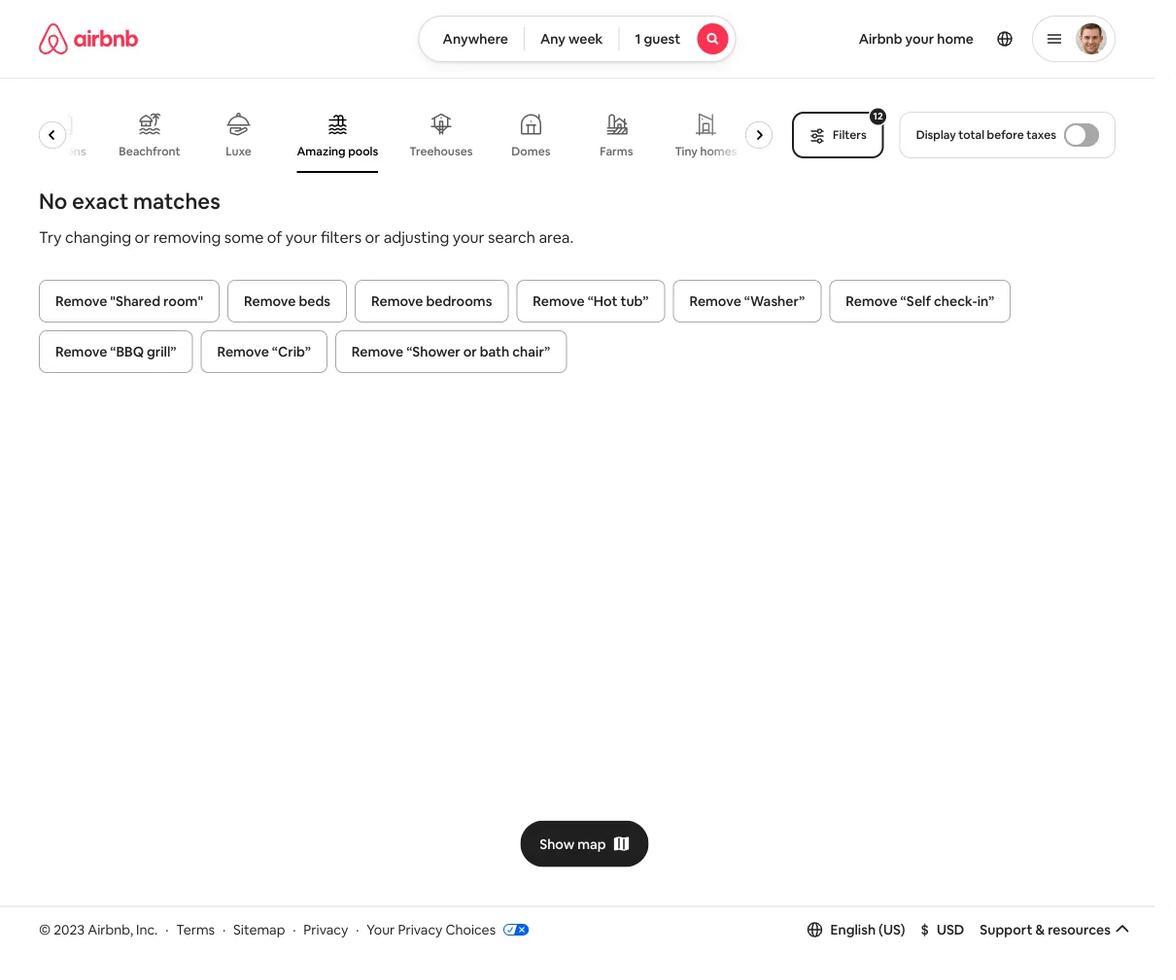 Task type: vqa. For each thing, say whether or not it's contained in the screenshot.
Any
yes



Task type: describe. For each thing, give the bounding box(es) containing it.
grill"
[[147, 343, 176, 361]]

"shared
[[110, 293, 161, 310]]

sitemap
[[233, 921, 285, 939]]

airbnb,
[[88, 921, 133, 939]]

amazing
[[298, 144, 346, 159]]

3 · from the left
[[293, 921, 296, 939]]

1 privacy from the left
[[304, 921, 348, 939]]

remove beds link
[[228, 280, 347, 323]]

1 · from the left
[[165, 921, 169, 939]]

home
[[938, 30, 974, 48]]

"bbq
[[110, 343, 144, 361]]

terms link
[[176, 921, 215, 939]]

support & resources button
[[980, 922, 1131, 939]]

support
[[980, 922, 1033, 939]]

treehouses
[[410, 144, 473, 159]]

terms
[[176, 921, 215, 939]]

none search field containing anywhere
[[419, 16, 736, 62]]

1 horizontal spatial or
[[365, 227, 380, 247]]

remove "washer"
[[690, 293, 805, 310]]

remove beds
[[244, 293, 331, 310]]

remove for remove "crib"
[[217, 343, 269, 361]]

remove for remove "shared room"
[[55, 293, 107, 310]]

4 · from the left
[[356, 921, 359, 939]]

changing
[[65, 227, 131, 247]]

your
[[367, 921, 395, 939]]

any
[[541, 30, 566, 48]]

search
[[488, 227, 536, 247]]

privacy link
[[304, 921, 348, 939]]

remove for remove "self check-in"
[[846, 293, 898, 310]]

luxe
[[226, 144, 252, 159]]

adjusting
[[384, 227, 449, 247]]

in"
[[978, 293, 995, 310]]

"hot
[[588, 293, 618, 310]]

choices
[[446, 921, 496, 939]]

room"
[[163, 293, 203, 310]]

remove for remove bedrooms
[[371, 293, 423, 310]]

filters button
[[793, 112, 884, 158]]

check-
[[934, 293, 978, 310]]

resources
[[1048, 922, 1111, 939]]

1 guest
[[635, 30, 681, 48]]

taxes
[[1027, 127, 1057, 142]]

show
[[540, 836, 575, 853]]

support & resources
[[980, 922, 1111, 939]]

no
[[39, 187, 67, 215]]

display total before taxes button
[[900, 112, 1116, 158]]

inc.
[[136, 921, 158, 939]]

(us)
[[879, 922, 906, 939]]

remove for remove "washer"
[[690, 293, 742, 310]]

pools
[[349, 144, 379, 159]]

&
[[1036, 922, 1045, 939]]

display
[[917, 127, 957, 142]]

1 guest button
[[619, 16, 736, 62]]

your privacy choices link
[[367, 921, 529, 940]]

remove "shared room" link
[[39, 280, 220, 323]]

area.
[[539, 227, 574, 247]]

©
[[39, 921, 51, 939]]

remove bedrooms link
[[355, 280, 509, 323]]

remove for remove "hot tub"
[[533, 293, 585, 310]]

1
[[635, 30, 641, 48]]

© 2023 airbnb, inc. ·
[[39, 921, 169, 939]]

any week button
[[524, 16, 620, 62]]

guest
[[644, 30, 681, 48]]

remove for remove beds
[[244, 293, 296, 310]]

week
[[569, 30, 603, 48]]

airbnb
[[859, 30, 903, 48]]



Task type: locate. For each thing, give the bounding box(es) containing it.
0 horizontal spatial or
[[135, 227, 150, 247]]

filters
[[833, 127, 867, 142]]

try changing or removing some of your filters or adjusting your search area.
[[39, 227, 574, 247]]

remove left ""shower"
[[352, 343, 404, 361]]

your left home
[[906, 30, 935, 48]]

"self
[[901, 293, 931, 310]]

group
[[34, 97, 781, 173]]

privacy left your
[[304, 921, 348, 939]]

show map
[[540, 836, 606, 853]]

anywhere button
[[419, 16, 525, 62]]

remove for remove "bbq grill"
[[55, 343, 107, 361]]

remove left bedrooms at the left
[[371, 293, 423, 310]]

0 horizontal spatial your
[[286, 227, 318, 247]]

amazing pools
[[298, 144, 379, 159]]

beachfront
[[119, 144, 181, 159]]

$
[[921, 922, 929, 939]]

or down "no exact matches"
[[135, 227, 150, 247]]

remove "hot tub" link
[[517, 280, 665, 323]]

or right filters
[[365, 227, 380, 247]]

2023
[[54, 921, 85, 939]]

remove left the beds
[[244, 293, 296, 310]]

exact
[[72, 187, 129, 215]]

airbnb your home link
[[848, 18, 986, 59]]

tiny
[[676, 144, 698, 159]]

1 horizontal spatial your
[[453, 227, 485, 247]]

your right the of
[[286, 227, 318, 247]]

show map button
[[520, 821, 649, 868]]

remove "shared room"
[[55, 293, 203, 310]]

· right terms link
[[223, 921, 226, 939]]

bedrooms
[[426, 293, 492, 310]]

remove left ""bbq"
[[55, 343, 107, 361]]

remove "crib" link
[[201, 331, 327, 373]]

usd
[[937, 922, 965, 939]]

before
[[987, 127, 1024, 142]]

removing
[[153, 227, 221, 247]]

remove "washer" link
[[673, 280, 822, 323]]

remove for remove "shower or bath chair"
[[352, 343, 404, 361]]

filters
[[321, 227, 362, 247]]

remove left "shared
[[55, 293, 107, 310]]

mansions
[[36, 144, 87, 159]]

airbnb your home
[[859, 30, 974, 48]]

no exact matches
[[39, 187, 220, 215]]

profile element
[[760, 0, 1116, 78]]

2 privacy from the left
[[398, 921, 443, 939]]

some
[[224, 227, 264, 247]]

your privacy choices
[[367, 921, 496, 939]]

1 horizontal spatial privacy
[[398, 921, 443, 939]]

remove left "self
[[846, 293, 898, 310]]

terms · sitemap · privacy
[[176, 921, 348, 939]]

english
[[831, 922, 876, 939]]

bath
[[480, 343, 510, 361]]

any week
[[541, 30, 603, 48]]

or for "shower
[[464, 343, 477, 361]]

· left privacy link
[[293, 921, 296, 939]]

chair"
[[513, 343, 551, 361]]

group containing mansions
[[34, 97, 781, 173]]

or for changing
[[135, 227, 150, 247]]

remove left '"crib"'
[[217, 343, 269, 361]]

matches
[[133, 187, 220, 215]]

remove bedrooms
[[371, 293, 492, 310]]

english (us)
[[831, 922, 906, 939]]

"shower
[[407, 343, 461, 361]]

tiny homes
[[676, 144, 738, 159]]

display total before taxes
[[917, 127, 1057, 142]]

"washer"
[[745, 293, 805, 310]]

remove "shower or bath chair"
[[352, 343, 551, 361]]

domes
[[512, 144, 551, 159]]

remove
[[55, 293, 107, 310], [244, 293, 296, 310], [371, 293, 423, 310], [533, 293, 585, 310], [690, 293, 742, 310], [846, 293, 898, 310], [55, 343, 107, 361], [217, 343, 269, 361], [352, 343, 404, 361]]

remove "shower or bath chair" link
[[335, 331, 567, 373]]

or left bath
[[464, 343, 477, 361]]

· right 'inc.'
[[165, 921, 169, 939]]

your inside profile element
[[906, 30, 935, 48]]

remove left "washer"
[[690, 293, 742, 310]]

your left search
[[453, 227, 485, 247]]

$ usd
[[921, 922, 965, 939]]

your
[[906, 30, 935, 48], [286, 227, 318, 247], [453, 227, 485, 247]]

sitemap link
[[233, 921, 285, 939]]

privacy right your
[[398, 921, 443, 939]]

remove "self check-in" link
[[830, 280, 1011, 323]]

0 horizontal spatial privacy
[[304, 921, 348, 939]]

farms
[[601, 144, 634, 159]]

anywhere
[[443, 30, 509, 48]]

2 horizontal spatial your
[[906, 30, 935, 48]]

homes
[[701, 144, 738, 159]]

None search field
[[419, 16, 736, 62]]

· left your
[[356, 921, 359, 939]]

english (us) button
[[808, 922, 906, 939]]

remove "bbq grill"
[[55, 343, 176, 361]]

privacy
[[304, 921, 348, 939], [398, 921, 443, 939]]

tub"
[[621, 293, 649, 310]]

total
[[959, 127, 985, 142]]

remove "self check-in"
[[846, 293, 995, 310]]

beds
[[299, 293, 331, 310]]

privacy inside "link"
[[398, 921, 443, 939]]

2 · from the left
[[223, 921, 226, 939]]

try
[[39, 227, 62, 247]]

remove "crib"
[[217, 343, 311, 361]]

remove "bbq grill" link
[[39, 331, 193, 373]]

2 horizontal spatial or
[[464, 343, 477, 361]]

map
[[578, 836, 606, 853]]

remove left "hot in the right top of the page
[[533, 293, 585, 310]]



